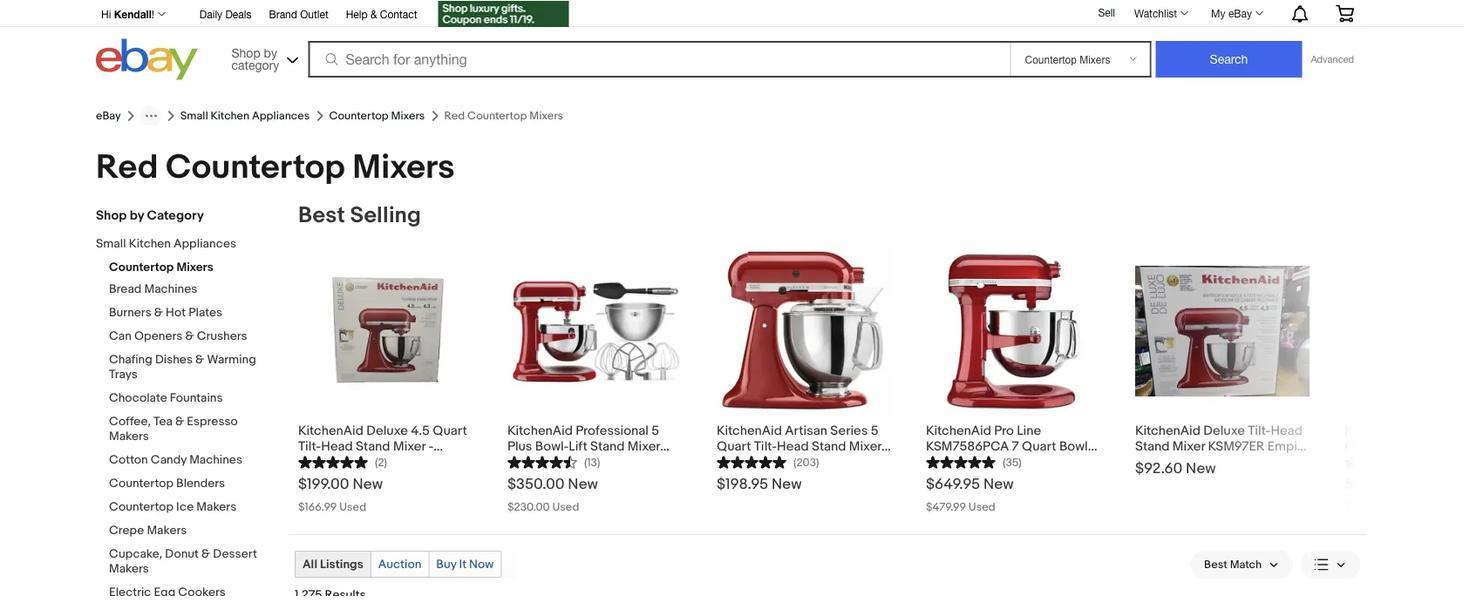 Task type: vqa. For each thing, say whether or not it's contained in the screenshot.
Outlet
yes



Task type: locate. For each thing, give the bounding box(es) containing it.
new
[[1186, 460, 1216, 478], [353, 475, 383, 494], [568, 475, 598, 494], [772, 475, 802, 494], [984, 475, 1014, 494], [1401, 475, 1431, 494]]

quart up $198.95
[[717, 438, 751, 454]]

small kitchen appliances link down category
[[96, 237, 262, 253]]

shop
[[232, 45, 260, 60], [96, 208, 127, 224]]

0 horizontal spatial kitchen
[[129, 237, 171, 252]]

kitchenaid up (203) link
[[717, 422, 782, 438]]

&
[[371, 8, 377, 20], [154, 306, 163, 320], [185, 329, 194, 344], [195, 353, 204, 368], [175, 415, 184, 429], [201, 547, 210, 562]]

empire up $199.00
[[298, 454, 340, 470]]

help
[[346, 8, 368, 20]]

1 horizontal spatial best
[[1204, 558, 1228, 572]]

used inside $350.00 new $230.00 used
[[552, 500, 579, 514]]

& inside account navigation
[[371, 8, 377, 20]]

new for $92.60 new
[[1186, 460, 1216, 478]]

kitchen for small kitchen appliances
[[211, 109, 249, 123]]

2 4.9 out of 5 stars image from the left
[[1345, 454, 1414, 470]]

head inside the kitchenaid artisan series 5 quart tilt-head stand mixer - empire red
[[777, 438, 809, 454]]

used right $230.00
[[552, 500, 579, 514]]

best left the match
[[1204, 558, 1228, 572]]

2 deluxe from the left
[[1204, 422, 1245, 438]]

small right ebay link
[[180, 109, 208, 123]]

3 mixer from the left
[[1173, 438, 1205, 454]]

new down (35) at right bottom
[[984, 475, 1014, 494]]

1 horizontal spatial shop
[[232, 45, 260, 60]]

head right ksm97er
[[1271, 422, 1303, 438]]

4 kitchenaid from the left
[[1345, 422, 1410, 438]]

shop left category
[[96, 208, 127, 224]]

2 horizontal spatial mixer
[[1173, 438, 1205, 454]]

1 horizontal spatial mixer
[[849, 438, 882, 454]]

1 kitchenaid from the left
[[298, 422, 363, 438]]

4.9 out of 5 stars image up $299.95
[[1345, 454, 1414, 470]]

brand
[[269, 8, 297, 20]]

& right donut
[[201, 547, 210, 562]]

bread
[[109, 282, 142, 297]]

empire up $198.95
[[717, 454, 758, 470]]

new down (2)
[[353, 475, 383, 494]]

best for best match
[[1204, 558, 1228, 572]]

tilt- inside the kitchenaid deluxe 4.5 quart tilt-head stand mixer - empire red (ksm97er)
[[298, 438, 321, 454]]

0 horizontal spatial empire
[[298, 454, 340, 470]]

by left category
[[130, 208, 144, 224]]

$166.99
[[298, 500, 337, 514]]

auction
[[378, 557, 421, 572]]

makers up donut
[[147, 524, 187, 538]]

best
[[298, 202, 345, 229], [1204, 558, 1228, 572]]

0 vertical spatial ebay
[[1229, 7, 1252, 19]]

1 stand from the left
[[356, 438, 390, 454]]

best for best selling
[[298, 202, 345, 229]]

new inside $199.00 new $166.99 used
[[353, 475, 383, 494]]

4.9 out of 5 stars image up $198.95 new at the bottom
[[717, 454, 787, 470]]

deluxe for stand
[[366, 422, 408, 438]]

small kitchen appliances link down the category
[[180, 109, 310, 123]]

mixer
[[393, 438, 426, 454], [849, 438, 882, 454], [1173, 438, 1205, 454]]

selling
[[350, 202, 421, 229]]

1 horizontal spatial appliances
[[252, 109, 310, 123]]

stand inside kitchenaid deluxe tilt-head stand mixer ksm97er empire red
[[1135, 438, 1170, 454]]

& left hot
[[154, 306, 163, 320]]

4.9 out of 5 stars image
[[717, 454, 787, 470], [1345, 454, 1414, 470]]

crepe makers link
[[109, 524, 275, 540]]

1 vertical spatial kitchen
[[129, 237, 171, 252]]

head inside the kitchenaid deluxe 4.5 quart tilt-head stand mixer - empire red (ksm97er)
[[321, 438, 353, 454]]

1 mixer from the left
[[393, 438, 426, 454]]

1 vertical spatial appliances
[[174, 237, 236, 252]]

cotton candy machines link
[[109, 453, 275, 470]]

empire inside the kitchenaid artisan series 5 quart tilt-head stand mixer - empire red
[[717, 454, 758, 470]]

4.8 out of 5 stars image
[[926, 454, 996, 470]]

new for $649.95 new $479.99 used
[[984, 475, 1014, 494]]

shop inside shop by category
[[232, 45, 260, 60]]

appliances down category
[[174, 237, 236, 252]]

2 vertical spatial mixers
[[176, 260, 213, 275]]

used right $166.99
[[339, 500, 366, 514]]

kitchen
[[211, 109, 249, 123], [129, 237, 171, 252]]

4.5
[[411, 422, 430, 438]]

by down brand
[[264, 45, 277, 60]]

1 vertical spatial shop
[[96, 208, 127, 224]]

used for $350.00
[[552, 500, 579, 514]]

openers
[[134, 329, 183, 344]]

None submit
[[1156, 41, 1302, 78]]

all listings
[[303, 557, 363, 572]]

head up (203)
[[777, 438, 809, 454]]

stand up (2)
[[356, 438, 390, 454]]

used for $299.95
[[1383, 500, 1410, 514]]

contact
[[380, 8, 417, 20]]

3 used from the left
[[969, 500, 996, 514]]

watchlist link
[[1125, 3, 1196, 24]]

2 - from the left
[[884, 438, 890, 454]]

help & contact
[[346, 8, 417, 20]]

2 horizontal spatial stand
[[1135, 438, 1170, 454]]

0 vertical spatial appliances
[[252, 109, 310, 123]]

4.9 out of 5 stars image for $198.95 new
[[717, 454, 787, 470]]

new for $199.00 new $166.99 used
[[353, 475, 383, 494]]

kitchenaid professional 5 plus bowl-lift stand mixer with bonus accessories - red image
[[507, 244, 682, 418]]

stand up (203)
[[812, 438, 846, 454]]

deluxe for ksm97er
[[1204, 422, 1245, 438]]

dessert
[[213, 547, 257, 562]]

small
[[180, 109, 208, 123], [96, 237, 126, 252]]

buy it now
[[436, 557, 494, 572]]

0 horizontal spatial -
[[429, 438, 434, 454]]

all
[[303, 557, 317, 572]]

head
[[1271, 422, 1303, 438], [321, 438, 353, 454], [777, 438, 809, 454]]

new inside $649.95 new $479.99 used
[[984, 475, 1014, 494]]

new down kitchenaid professio
[[1401, 475, 1431, 494]]

dishes
[[155, 353, 193, 368]]

used right $479.99
[[969, 500, 996, 514]]

2 horizontal spatial head
[[1271, 422, 1303, 438]]

0 horizontal spatial deluxe
[[366, 422, 408, 438]]

new inside $350.00 new $230.00 used
[[568, 475, 598, 494]]

1 horizontal spatial small
[[180, 109, 208, 123]]

account navigation
[[92, 0, 1367, 29]]

1 horizontal spatial -
[[884, 438, 890, 454]]

kitchenaid deluxe tilt-head stand mixer ksm97er empire red
[[1135, 422, 1309, 470]]

warming
[[207, 353, 256, 368]]

0 horizontal spatial quart
[[433, 422, 467, 438]]

0 horizontal spatial small
[[96, 237, 126, 252]]

$299.95
[[1345, 475, 1398, 494]]

1 used from the left
[[339, 500, 366, 514]]

stand up $92.60
[[1135, 438, 1170, 454]]

best left selling
[[298, 202, 345, 229]]

makers down crepe
[[109, 562, 149, 577]]

empire right ksm97er
[[1268, 438, 1309, 454]]

1 horizontal spatial head
[[777, 438, 809, 454]]

quart
[[433, 422, 467, 438], [717, 438, 751, 454]]

0 vertical spatial by
[[264, 45, 277, 60]]

kitchenaid up 5 out of 5 stars image
[[298, 422, 363, 438]]

kitchenaid professio
[[1345, 422, 1463, 470]]

1 vertical spatial small
[[96, 237, 126, 252]]

chocolate
[[109, 391, 167, 406]]

kitchen down the shop by category
[[129, 237, 171, 252]]

1 - from the left
[[429, 438, 434, 454]]

small up bread
[[96, 237, 126, 252]]

new inside $299.95 new $191.99 used
[[1401, 475, 1431, 494]]

1 horizontal spatial stand
[[812, 438, 846, 454]]

used inside $299.95 new $191.99 used
[[1383, 500, 1410, 514]]

0 horizontal spatial best
[[298, 202, 345, 229]]

appliances inside small kitchen appliances countertop mixers bread machines burners & hot plates can openers & crushers chafing dishes & warming trays chocolate fountains coffee, tea & espresso makers cotton candy machines countertop blenders countertop ice makers crepe makers cupcake, donut & dessert makers
[[174, 237, 236, 252]]

1 4.9 out of 5 stars image from the left
[[717, 454, 787, 470]]

new down (13)
[[568, 475, 598, 494]]

machines up hot
[[144, 282, 197, 297]]

deluxe up the $92.60 new
[[1204, 422, 1245, 438]]

2 stand from the left
[[812, 438, 846, 454]]

Search for anything text field
[[311, 43, 1007, 76]]

can openers & crushers link
[[109, 329, 275, 346]]

0 vertical spatial kitchen
[[211, 109, 249, 123]]

head up $199.00
[[321, 438, 353, 454]]

1 horizontal spatial by
[[264, 45, 277, 60]]

it
[[459, 557, 466, 572]]

new down (203)
[[772, 475, 802, 494]]

new down ksm97er
[[1186, 460, 1216, 478]]

kitchenaid inside the kitchenaid deluxe 4.5 quart tilt-head stand mixer - empire red (ksm97er)
[[298, 422, 363, 438]]

kitchenaid professio link
[[1345, 418, 1463, 470]]

hi
[[101, 8, 111, 20]]

3 stand from the left
[[1135, 438, 1170, 454]]

small for small kitchen appliances countertop mixers bread machines burners & hot plates can openers & crushers chafing dishes & warming trays chocolate fountains coffee, tea & espresso makers cotton candy machines countertop blenders countertop ice makers crepe makers cupcake, donut & dessert makers
[[96, 237, 126, 252]]

1 horizontal spatial deluxe
[[1204, 422, 1245, 438]]

cupcake,
[[109, 547, 162, 562]]

machines
[[144, 282, 197, 297], [189, 453, 242, 468]]

0 horizontal spatial mixer
[[393, 438, 426, 454]]

kitchenaid inside the kitchenaid artisan series 5 quart tilt-head stand mixer - empire red
[[717, 422, 782, 438]]

$230.00
[[507, 500, 550, 514]]

buy it now link
[[429, 552, 501, 577]]

2 used from the left
[[552, 500, 579, 514]]

best inside dropdown button
[[1204, 558, 1228, 572]]

empire inside the kitchenaid deluxe 4.5 quart tilt-head stand mixer - empire red (ksm97er)
[[298, 454, 340, 470]]

2 horizontal spatial empire
[[1268, 438, 1309, 454]]

espresso
[[187, 415, 238, 429]]

small inside small kitchen appliances countertop mixers bread machines burners & hot plates can openers & crushers chafing dishes & warming trays chocolate fountains coffee, tea & espresso makers cotton candy machines countertop blenders countertop ice makers crepe makers cupcake, donut & dessert makers
[[96, 237, 126, 252]]

appliances
[[252, 109, 310, 123], [174, 237, 236, 252]]

kitchenaid artisan series 5 quart tilt-head stand mixer - empire red link
[[717, 418, 891, 470]]

best match button
[[1190, 551, 1293, 579]]

(203) link
[[717, 454, 819, 470]]

0 vertical spatial small kitchen appliances link
[[180, 109, 310, 123]]

2 kitchenaid from the left
[[717, 422, 782, 438]]

1 vertical spatial best
[[1204, 558, 1228, 572]]

1 horizontal spatial empire
[[717, 454, 758, 470]]

2 horizontal spatial tilt-
[[1248, 422, 1271, 438]]

2 mixer from the left
[[849, 438, 882, 454]]

4.5 out of 5 stars image
[[507, 454, 577, 470]]

1 horizontal spatial 4.9 out of 5 stars image
[[1345, 454, 1414, 470]]

tilt- inside kitchenaid deluxe tilt-head stand mixer ksm97er empire red
[[1248, 422, 1271, 438]]

deluxe inside the kitchenaid deluxe 4.5 quart tilt-head stand mixer - empire red (ksm97er)
[[366, 422, 408, 438]]

0 horizontal spatial appliances
[[174, 237, 236, 252]]

deluxe inside kitchenaid deluxe tilt-head stand mixer ksm97er empire red
[[1204, 422, 1245, 438]]

shop down deals
[[232, 45, 260, 60]]

1 vertical spatial by
[[130, 208, 144, 224]]

kitchen for small kitchen appliances countertop mixers bread machines burners & hot plates can openers & crushers chafing dishes & warming trays chocolate fountains coffee, tea & espresso makers cotton candy machines countertop blenders countertop ice makers crepe makers cupcake, donut & dessert makers
[[129, 237, 171, 252]]

new for $350.00 new $230.00 used
[[568, 475, 598, 494]]

0 horizontal spatial tilt-
[[298, 438, 321, 454]]

shop for shop by category
[[232, 45, 260, 60]]

quart inside the kitchenaid deluxe 4.5 quart tilt-head stand mixer - empire red (ksm97er)
[[433, 422, 467, 438]]

kitchen inside small kitchen appliances countertop mixers bread machines burners & hot plates can openers & crushers chafing dishes & warming trays chocolate fountains coffee, tea & espresso makers cotton candy machines countertop blenders countertop ice makers crepe makers cupcake, donut & dessert makers
[[129, 237, 171, 252]]

4 used from the left
[[1383, 500, 1410, 514]]

brand outlet link
[[269, 5, 328, 24]]

0 vertical spatial best
[[298, 202, 345, 229]]

countertop mixers link
[[329, 109, 425, 123]]

deluxe up (2)
[[366, 422, 408, 438]]

kitchenaid up the $92.60 new
[[1135, 422, 1201, 438]]

used inside $199.00 new $166.99 used
[[339, 500, 366, 514]]

my ebay
[[1211, 7, 1252, 19]]

0 vertical spatial shop
[[232, 45, 260, 60]]

deluxe
[[366, 422, 408, 438], [1204, 422, 1245, 438]]

1 vertical spatial ebay
[[96, 109, 121, 123]]

appliances up red countertop mixers
[[252, 109, 310, 123]]

kitchenaid deluxe 4.5 quart tilt-head stand mixer - empire red (ksm97er) image
[[298, 265, 473, 396]]

(203)
[[794, 456, 819, 470]]

mixers inside small kitchen appliances countertop mixers bread machines burners & hot plates can openers & crushers chafing dishes & warming trays chocolate fountains coffee, tea & espresso makers cotton candy machines countertop blenders countertop ice makers crepe makers cupcake, donut & dessert makers
[[176, 260, 213, 275]]

0 horizontal spatial 4.9 out of 5 stars image
[[717, 454, 787, 470]]

ebay
[[1229, 7, 1252, 19], [96, 109, 121, 123]]

1 horizontal spatial quart
[[717, 438, 751, 454]]

red
[[96, 147, 158, 188], [343, 454, 367, 470], [761, 454, 786, 470], [1135, 454, 1160, 470]]

stand
[[356, 438, 390, 454], [812, 438, 846, 454], [1135, 438, 1170, 454]]

& right help
[[371, 8, 377, 20]]

stand inside the kitchenaid artisan series 5 quart tilt-head stand mixer - empire red
[[812, 438, 846, 454]]

used
[[339, 500, 366, 514], [552, 500, 579, 514], [969, 500, 996, 514], [1383, 500, 1410, 514]]

1 horizontal spatial ebay
[[1229, 7, 1252, 19]]

quart right 4.5 on the bottom left
[[433, 422, 467, 438]]

1 horizontal spatial kitchen
[[211, 109, 249, 123]]

by for category
[[264, 45, 277, 60]]

0 vertical spatial small
[[180, 109, 208, 123]]

cupcake, donut & dessert makers link
[[109, 547, 275, 579]]

by inside shop by category
[[264, 45, 277, 60]]

machines up blenders at left
[[189, 453, 242, 468]]

(ksm97er)
[[370, 454, 434, 470]]

daily deals link
[[200, 5, 252, 24]]

series
[[830, 422, 868, 438]]

1 deluxe from the left
[[366, 422, 408, 438]]

used down $299.95
[[1383, 500, 1410, 514]]

0 horizontal spatial shop
[[96, 208, 127, 224]]

3 kitchenaid from the left
[[1135, 422, 1201, 438]]

0 horizontal spatial head
[[321, 438, 353, 454]]

crepe
[[109, 524, 144, 538]]

0 horizontal spatial by
[[130, 208, 144, 224]]

kitchen down the category
[[211, 109, 249, 123]]

& down can openers & crushers link
[[195, 353, 204, 368]]

buy
[[436, 557, 456, 572]]

kitchenaid inside kitchenaid professio
[[1345, 422, 1410, 438]]

kitchenaid
[[298, 422, 363, 438], [717, 422, 782, 438], [1135, 422, 1201, 438], [1345, 422, 1410, 438]]

used inside $649.95 new $479.99 used
[[969, 500, 996, 514]]

$199.00
[[298, 475, 349, 494]]

1 horizontal spatial tilt-
[[754, 438, 777, 454]]

kitchenaid up $299.95
[[1345, 422, 1410, 438]]

0 horizontal spatial stand
[[356, 438, 390, 454]]

kitchenaid artisan series 5 quart tilt-head stand mixer - empire red
[[717, 422, 890, 470]]



Task type: describe. For each thing, give the bounding box(es) containing it.
crushers
[[197, 329, 247, 344]]

empire inside kitchenaid deluxe tilt-head stand mixer ksm97er empire red
[[1268, 438, 1309, 454]]

kitchenaid deluxe 4.5 quart tilt-head stand mixer - empire red (ksm97er) link
[[298, 418, 473, 470]]

ebay inside account navigation
[[1229, 7, 1252, 19]]

makers down blenders at left
[[196, 500, 236, 515]]

4.9 out of 5 stars image for $299.95 new
[[1345, 454, 1414, 470]]

kitchenaid for $199.00 new
[[298, 422, 363, 438]]

coffee, tea & espresso makers link
[[109, 415, 275, 446]]

shop by category banner
[[92, 0, 1367, 85]]

daily deals
[[200, 8, 252, 20]]

kitchenaid deluxe tilt-head stand mixer ksm97er empire red image
[[1135, 265, 1310, 396]]

now
[[469, 557, 494, 572]]

mixer inside kitchenaid deluxe tilt-head stand mixer ksm97er empire red
[[1173, 438, 1205, 454]]

(13) link
[[507, 454, 600, 470]]

chafing
[[109, 353, 152, 368]]

blenders
[[176, 477, 225, 491]]

bread machines link
[[109, 282, 275, 299]]

used for $199.00
[[339, 500, 366, 514]]

$479.99
[[926, 500, 966, 514]]

quart inside the kitchenaid artisan series 5 quart tilt-head stand mixer - empire red
[[717, 438, 751, 454]]

- inside the kitchenaid deluxe 4.5 quart tilt-head stand mixer - empire red (ksm97er)
[[429, 438, 434, 454]]

$198.95
[[717, 475, 768, 494]]

fountains
[[170, 391, 223, 406]]

0 horizontal spatial ebay
[[96, 109, 121, 123]]

red inside kitchenaid deluxe tilt-head stand mixer ksm97er empire red
[[1135, 454, 1160, 470]]

appliances for small kitchen appliances countertop mixers bread machines burners & hot plates can openers & crushers chafing dishes & warming trays chocolate fountains coffee, tea & espresso makers cotton candy machines countertop blenders countertop ice makers crepe makers cupcake, donut & dessert makers
[[174, 237, 236, 252]]

kitchenaid deluxe 4.5 quart tilt-head stand mixer - empire red (ksm97er)
[[298, 422, 467, 470]]

professio
[[1413, 422, 1463, 438]]

listings
[[320, 557, 363, 572]]

small for small kitchen appliances
[[180, 109, 208, 123]]

ice
[[176, 500, 194, 515]]

mixer inside the kitchenaid artisan series 5 quart tilt-head stand mixer - empire red
[[849, 438, 882, 454]]

(35) link
[[926, 454, 1022, 470]]

brand outlet
[[269, 8, 328, 20]]

kitchenaid pro line ksm7586pca 7 quart bowl-lift stand mixer - candy apple red image
[[937, 244, 1090, 418]]

none submit inside shop by category banner
[[1156, 41, 1302, 78]]

donut
[[165, 547, 199, 562]]

artisan
[[785, 422, 828, 438]]

all listings link
[[296, 552, 370, 577]]

1 vertical spatial machines
[[189, 453, 242, 468]]

help & contact link
[[346, 5, 417, 24]]

1 vertical spatial mixers
[[353, 147, 455, 188]]

candy
[[151, 453, 187, 468]]

red inside the kitchenaid deluxe 4.5 quart tilt-head stand mixer - empire red (ksm97er)
[[343, 454, 367, 470]]

stand inside the kitchenaid deluxe 4.5 quart tilt-head stand mixer - empire red (ksm97er)
[[356, 438, 390, 454]]

small kitchen appliances
[[180, 109, 310, 123]]

ebay link
[[96, 109, 121, 123]]

best match
[[1204, 558, 1262, 572]]

shop for shop by category
[[96, 208, 127, 224]]

best selling
[[298, 202, 421, 229]]

auction link
[[371, 552, 428, 577]]

used for $649.95
[[969, 500, 996, 514]]

view: list view image
[[1314, 556, 1346, 574]]

red inside the kitchenaid artisan series 5 quart tilt-head stand mixer - empire red
[[761, 454, 786, 470]]

$198.95 new
[[717, 475, 802, 494]]

plates
[[189, 306, 222, 320]]

kitchenaid artisan series 5 quart tilt-head stand mixer - empire red image
[[717, 244, 891, 418]]

0 vertical spatial mixers
[[391, 109, 425, 123]]

5
[[871, 422, 879, 438]]

coffee,
[[109, 415, 151, 429]]

burners
[[109, 306, 151, 320]]

appliances for small kitchen appliances
[[252, 109, 310, 123]]

$649.95 new $479.99 used
[[926, 475, 1014, 514]]

new for $198.95 new
[[772, 475, 802, 494]]

small kitchen appliances countertop mixers bread machines burners & hot plates can openers & crushers chafing dishes & warming trays chocolate fountains coffee, tea & espresso makers cotton candy machines countertop blenders countertop ice makers crepe makers cupcake, donut & dessert makers
[[96, 237, 257, 577]]

trays
[[109, 368, 138, 382]]

my
[[1211, 7, 1226, 19]]

$92.60
[[1135, 460, 1183, 478]]

my ebay link
[[1202, 3, 1271, 24]]

your shopping cart image
[[1335, 5, 1355, 22]]

hi kendall !
[[101, 8, 154, 20]]

$199.00 new $166.99 used
[[298, 475, 383, 514]]

(13)
[[584, 456, 600, 470]]

kendall
[[114, 8, 152, 20]]

by for category
[[130, 208, 144, 224]]

watchlist
[[1134, 7, 1177, 19]]

countertop blenders link
[[109, 477, 275, 493]]

chocolate fountains link
[[109, 391, 275, 408]]

match
[[1230, 558, 1262, 572]]

best selling main content
[[288, 202, 1463, 596]]

(35)
[[1003, 456, 1022, 470]]

hot
[[166, 306, 186, 320]]

kitchenaid for $299.95 new
[[1345, 422, 1410, 438]]

shop by category
[[232, 45, 279, 72]]

0 vertical spatial machines
[[144, 282, 197, 297]]

countertop mixers
[[329, 109, 425, 123]]

shop by category
[[96, 208, 204, 224]]

can
[[109, 329, 132, 344]]

5 out of 5 stars image
[[298, 454, 368, 470]]

& down burners & hot plates link
[[185, 329, 194, 344]]

burners & hot plates link
[[109, 306, 275, 322]]

$191.99
[[1345, 500, 1380, 514]]

ksm97er
[[1208, 438, 1265, 454]]

countertop ice makers link
[[109, 500, 275, 517]]

cotton
[[109, 453, 148, 468]]

deals
[[225, 8, 252, 20]]

advanced
[[1311, 54, 1354, 65]]

mixer inside the kitchenaid deluxe 4.5 quart tilt-head stand mixer - empire red (ksm97er)
[[393, 438, 426, 454]]

kitchenaid deluxe tilt-head stand mixer ksm97er empire red link
[[1135, 418, 1310, 470]]

daily
[[200, 8, 222, 20]]

- inside the kitchenaid artisan series 5 quart tilt-head stand mixer - empire red
[[884, 438, 890, 454]]

& right tea
[[175, 415, 184, 429]]

tea
[[154, 415, 173, 429]]

new for $299.95 new $191.99 used
[[1401, 475, 1431, 494]]

outlet
[[300, 8, 328, 20]]

head inside kitchenaid deluxe tilt-head stand mixer ksm97er empire red
[[1271, 422, 1303, 438]]

get the coupon image
[[438, 1, 569, 27]]

1 vertical spatial small kitchen appliances link
[[96, 237, 262, 253]]

$299.95 new $191.99 used
[[1345, 475, 1431, 514]]

$350.00
[[507, 475, 565, 494]]

makers up cotton
[[109, 429, 149, 444]]

category
[[232, 58, 279, 72]]

kitchenaid for $198.95 new
[[717, 422, 782, 438]]

tilt- inside the kitchenaid artisan series 5 quart tilt-head stand mixer - empire red
[[754, 438, 777, 454]]

kitchenaid inside kitchenaid deluxe tilt-head stand mixer ksm97er empire red
[[1135, 422, 1201, 438]]

$350.00 new $230.00 used
[[507, 475, 598, 514]]

advanced link
[[1302, 42, 1363, 77]]



